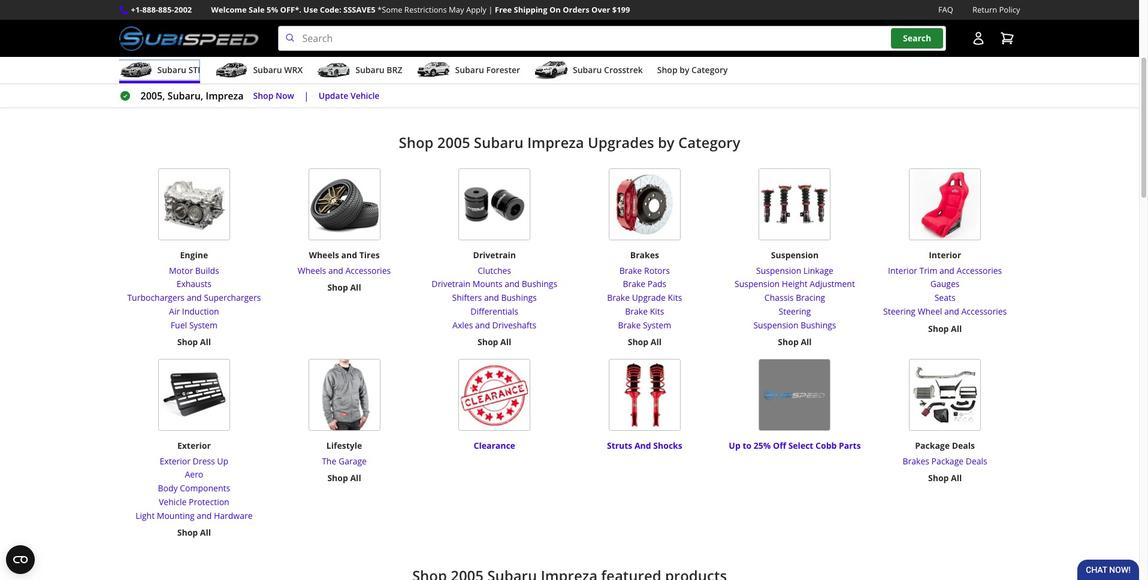 Task type: describe. For each thing, give the bounding box(es) containing it.
vehicle inside exterior exterior dress up aero body components vehicle protection light mounting and hardware shop all
[[159, 496, 187, 508]]

seats
[[935, 292, 956, 303]]

0 vertical spatial |
[[489, 4, 493, 15]]

up to 25% off select cobb parts link
[[729, 435, 861, 452]]

chassis bracing link
[[735, 292, 856, 305]]

shop by category button
[[658, 59, 728, 83]]

shop all link for brake
[[628, 336, 662, 350]]

subaru for subaru brz
[[356, 64, 385, 76]]

a subaru wrx thumbnail image image
[[215, 61, 248, 79]]

0 vertical spatial exterior
[[177, 440, 211, 452]]

update vehicle
[[319, 90, 380, 101]]

subaru wrx button
[[215, 59, 303, 83]]

1 vertical spatial wheels
[[298, 265, 326, 276]]

now
[[276, 90, 294, 101]]

use
[[304, 4, 318, 15]]

drivetrain image image
[[459, 169, 531, 241]]

welcome sale 5% off*. use code: sssave5
[[211, 4, 376, 15]]

up to 25% off select cobb parts
[[729, 440, 861, 452]]

shop inside "drivetrain clutches drivetrain mounts and bushings shifters and bushings differentials axles and driveshafts shop all"
[[478, 337, 499, 348]]

drivetrain mounts and bushings link
[[432, 278, 558, 292]]

shifters
[[452, 292, 482, 303]]

trim
[[920, 265, 938, 276]]

1 vertical spatial deals
[[966, 456, 988, 467]]

and inside engine motor builds exhausts turbochargers and superchargers air induction fuel system shop all
[[187, 292, 202, 303]]

suspension up height
[[757, 265, 802, 276]]

+1-888-885-2002 link
[[131, 4, 192, 16]]

faq link
[[939, 4, 954, 16]]

shop 2005 subaru impreza upgrades by category
[[399, 133, 741, 152]]

gauges
[[931, 278, 960, 290]]

shop left now
[[253, 90, 274, 101]]

cobb
[[816, 440, 837, 452]]

subaru right "2005"
[[474, 133, 524, 152]]

brake up brake pads 'link'
[[620, 265, 642, 276]]

brakes image image
[[609, 169, 681, 241]]

up inside exterior exterior dress up aero body components vehicle protection light mounting and hardware shop all
[[217, 456, 229, 467]]

suspension down steering link on the right bottom of page
[[754, 319, 799, 331]]

to
[[743, 440, 752, 452]]

2005, subaru, impreza
[[141, 89, 244, 103]]

shop now
[[253, 90, 294, 101]]

shop by category
[[658, 64, 728, 76]]

brakes inside package deals brakes package deals shop all
[[903, 456, 930, 467]]

shocks
[[654, 440, 683, 452]]

air
[[169, 306, 180, 317]]

axles and driveshafts link
[[432, 319, 558, 332]]

brake kits link
[[608, 305, 683, 319]]

on
[[550, 4, 561, 15]]

return policy link
[[973, 4, 1021, 16]]

wheels and tires image image
[[309, 169, 380, 241]]

fuel
[[171, 319, 187, 331]]

a subaru forester thumbnail image image
[[417, 61, 451, 79]]

*some
[[378, 4, 403, 15]]

all inside brakes brake rotors brake pads brake upgrade kits brake kits brake system shop all
[[651, 337, 662, 348]]

shop inside brakes brake rotors brake pads brake upgrade kits brake kits brake system shop all
[[628, 337, 649, 348]]

update vehicle button
[[319, 89, 380, 103]]

brz
[[387, 64, 403, 76]]

struts
[[607, 440, 633, 452]]

sale
[[249, 4, 265, 15]]

turbochargers and superchargers link
[[127, 292, 261, 305]]

motor
[[169, 265, 193, 276]]

brakes inside brakes brake rotors brake pads brake upgrade kits brake kits brake system shop all
[[631, 250, 660, 261]]

exhausts
[[177, 278, 212, 290]]

exterior dress up link
[[136, 455, 253, 469]]

shop all link for exhausts
[[177, 336, 211, 350]]

all inside 'suspension suspension linkage suspension height adjustment chassis bracing steering suspension bushings shop all'
[[801, 337, 812, 348]]

1 vertical spatial interior
[[889, 265, 918, 276]]

category inside dropdown button
[[692, 64, 728, 76]]

return
[[973, 4, 998, 15]]

vehicle inside button
[[351, 90, 380, 101]]

1 horizontal spatial kits
[[668, 292, 683, 303]]

update
[[319, 90, 349, 101]]

policy
[[1000, 4, 1021, 15]]

forester
[[487, 64, 521, 76]]

shop inside 'suspension suspension linkage suspension height adjustment chassis bracing steering suspension bushings shop all'
[[779, 337, 799, 348]]

subaru,
[[168, 89, 203, 103]]

upgrade
[[632, 292, 666, 303]]

all inside lifestyle the garage shop all
[[350, 473, 361, 484]]

mounts
[[473, 278, 503, 290]]

suspension linkage link
[[735, 264, 856, 278]]

system inside brakes brake rotors brake pads brake upgrade kits brake kits brake system shop all
[[643, 319, 672, 331]]

shop now link
[[253, 89, 294, 103]]

and inside exterior exterior dress up aero body components vehicle protection light mounting and hardware shop all
[[197, 510, 212, 521]]

2005,
[[141, 89, 165, 103]]

parts
[[840, 440, 861, 452]]

shop inside interior interior trim and accessories gauges seats steering wheel and accessories shop all
[[929, 323, 950, 334]]

shipping
[[514, 4, 548, 15]]

$199
[[613, 4, 631, 15]]

engine image image
[[158, 169, 230, 241]]

system inside engine motor builds exhausts turbochargers and superchargers air induction fuel system shop all
[[189, 319, 218, 331]]

suspension up 'chassis'
[[735, 278, 780, 290]]

welcome
[[211, 4, 247, 15]]

motor builds link
[[127, 264, 261, 278]]

shop inside wheels and tires wheels and accessories shop all
[[328, 282, 348, 293]]

code:
[[320, 4, 342, 15]]

engine
[[180, 250, 208, 261]]

accessories up gauges
[[957, 265, 1003, 276]]

subaru for subaru forester
[[455, 64, 484, 76]]

0 vertical spatial up
[[729, 440, 741, 452]]

chassis
[[765, 292, 794, 303]]

clearance image image
[[459, 359, 531, 431]]

shop inside exterior exterior dress up aero body components vehicle protection light mounting and hardware shop all
[[177, 527, 198, 539]]

shop all link for package
[[929, 472, 963, 486]]

2002
[[174, 4, 192, 15]]

shop all link for wheels
[[328, 281, 361, 295]]

interior image image
[[910, 169, 982, 241]]

light mounting and hardware link
[[136, 509, 253, 523]]

crosstrek
[[604, 64, 643, 76]]

+1-
[[131, 4, 142, 15]]

25%
[[754, 440, 771, 452]]

2005
[[438, 133, 471, 152]]

brake pads link
[[608, 278, 683, 292]]

0 vertical spatial bushings
[[522, 278, 558, 290]]

1 vertical spatial kits
[[650, 306, 665, 317]]

exhausts link
[[127, 278, 261, 292]]

struts and shocks
[[607, 440, 683, 452]]

brake upgrade kits link
[[608, 292, 683, 305]]

linkage
[[804, 265, 834, 276]]

all inside "drivetrain clutches drivetrain mounts and bushings shifters and bushings differentials axles and driveshafts shop all"
[[501, 337, 512, 348]]



Task type: vqa. For each thing, say whether or not it's contained in the screenshot.


Task type: locate. For each thing, give the bounding box(es) containing it.
*some restrictions may apply | free shipping on orders over $199
[[378, 4, 631, 15]]

superchargers
[[204, 292, 261, 303]]

steering left wheel
[[884, 306, 916, 317]]

up left to
[[729, 440, 741, 452]]

shop down fuel system 'link' at the bottom of the page
[[177, 337, 198, 348]]

0 horizontal spatial steering
[[779, 306, 812, 317]]

shop inside lifestyle the garage shop all
[[328, 473, 348, 484]]

bushings
[[522, 278, 558, 290], [502, 292, 537, 303], [801, 319, 837, 331]]

1 system from the left
[[189, 319, 218, 331]]

return policy
[[973, 4, 1021, 15]]

0 vertical spatial category
[[692, 64, 728, 76]]

0 horizontal spatial drivetrain
[[432, 278, 471, 290]]

interior up interior trim and accessories link
[[930, 250, 962, 261]]

subaru forester button
[[417, 59, 521, 83]]

apply
[[466, 4, 487, 15]]

the garage link
[[322, 455, 367, 469]]

up right "dress"
[[217, 456, 229, 467]]

shop all link for suspension
[[779, 336, 812, 350]]

subaru left sti
[[157, 64, 186, 76]]

0 vertical spatial deals
[[953, 440, 976, 452]]

885-
[[158, 4, 174, 15]]

all down light mounting and hardware link
[[200, 527, 211, 539]]

0 vertical spatial vehicle
[[351, 90, 380, 101]]

all inside exterior exterior dress up aero body components vehicle protection light mounting and hardware shop all
[[200, 527, 211, 539]]

clearance
[[474, 440, 516, 452]]

brake rotors link
[[608, 264, 683, 278]]

drivetrain up clutches
[[473, 250, 516, 261]]

struts and shocks image image
[[609, 359, 681, 431]]

height
[[782, 278, 808, 290]]

clutches
[[478, 265, 512, 276]]

shop all link down fuel system 'link' at the bottom of the page
[[177, 336, 211, 350]]

lifestyle the garage shop all
[[322, 440, 367, 484]]

button image
[[972, 31, 986, 46]]

bushings down steering link on the right bottom of page
[[801, 319, 837, 331]]

bushings inside 'suspension suspension linkage suspension height adjustment chassis bracing steering suspension bushings shop all'
[[801, 319, 837, 331]]

axles
[[453, 319, 473, 331]]

hardware
[[214, 510, 253, 521]]

brake down brake rotors link
[[623, 278, 646, 290]]

brake down brake kits link
[[619, 319, 641, 331]]

shop down brake system link
[[628, 337, 649, 348]]

1 vertical spatial drivetrain
[[432, 278, 471, 290]]

package
[[916, 440, 950, 452], [932, 456, 964, 467]]

pads
[[648, 278, 667, 290]]

+1-888-885-2002
[[131, 4, 192, 15]]

steering down chassis bracing link
[[779, 306, 812, 317]]

1 vertical spatial by
[[658, 133, 675, 152]]

orders
[[563, 4, 590, 15]]

1 horizontal spatial impreza
[[528, 133, 584, 152]]

0 vertical spatial by
[[680, 64, 690, 76]]

2 steering from the left
[[884, 306, 916, 317]]

1 horizontal spatial brakes
[[903, 456, 930, 467]]

the
[[322, 456, 337, 467]]

drivetrain up shifters
[[432, 278, 471, 290]]

subaru
[[157, 64, 186, 76], [253, 64, 282, 76], [356, 64, 385, 76], [455, 64, 484, 76], [573, 64, 602, 76], [474, 133, 524, 152]]

1 horizontal spatial interior
[[930, 250, 962, 261]]

2 vertical spatial bushings
[[801, 319, 837, 331]]

1 vertical spatial package
[[932, 456, 964, 467]]

air induction link
[[127, 305, 261, 319]]

888-
[[142, 4, 158, 15]]

0 horizontal spatial kits
[[650, 306, 665, 317]]

subaru left the brz
[[356, 64, 385, 76]]

shop inside package deals brakes package deals shop all
[[929, 473, 950, 484]]

subaru brz button
[[317, 59, 403, 83]]

brake
[[620, 265, 642, 276], [623, 278, 646, 290], [608, 292, 630, 303], [626, 306, 648, 317], [619, 319, 641, 331]]

exterior up exterior dress up link
[[177, 440, 211, 452]]

wheels and accessories link
[[298, 264, 391, 278]]

1 horizontal spatial |
[[489, 4, 493, 15]]

brake system link
[[608, 319, 683, 332]]

subaru brz
[[356, 64, 403, 76]]

shop down "steering wheel and accessories" link
[[929, 323, 950, 334]]

a subaru brz thumbnail image image
[[317, 61, 351, 79]]

gauges link
[[884, 278, 1008, 292]]

package deals image image
[[910, 359, 982, 431]]

0 horizontal spatial brakes
[[631, 250, 660, 261]]

struts and shocks link
[[607, 435, 683, 452]]

all down wheels and accessories link
[[350, 282, 361, 293]]

bushings up driveshafts
[[502, 292, 537, 303]]

1 vertical spatial impreza
[[528, 133, 584, 152]]

interior trim and accessories link
[[884, 264, 1008, 278]]

shop inside engine motor builds exhausts turbochargers and superchargers air induction fuel system shop all
[[177, 337, 198, 348]]

accessories down tires
[[346, 265, 391, 276]]

subaru left crosstrek
[[573, 64, 602, 76]]

protection
[[189, 496, 229, 508]]

up
[[729, 440, 741, 452], [217, 456, 229, 467]]

free
[[495, 4, 512, 15]]

a subaru sti thumbnail image image
[[119, 61, 153, 79]]

mounting
[[157, 510, 195, 521]]

tires
[[360, 250, 380, 261]]

shop all link down 'suspension bushings' link
[[779, 336, 812, 350]]

shop all link down light mounting and hardware link
[[177, 527, 211, 540]]

0 horizontal spatial impreza
[[206, 89, 244, 103]]

0 vertical spatial drivetrain
[[473, 250, 516, 261]]

1 horizontal spatial system
[[643, 319, 672, 331]]

steering inside interior interior trim and accessories gauges seats steering wheel and accessories shop all
[[884, 306, 916, 317]]

1 horizontal spatial steering
[[884, 306, 916, 317]]

wrx
[[284, 64, 303, 76]]

shop inside dropdown button
[[658, 64, 678, 76]]

0 horizontal spatial vehicle
[[159, 496, 187, 508]]

steering
[[779, 306, 812, 317], [884, 306, 916, 317]]

system
[[189, 319, 218, 331], [643, 319, 672, 331]]

aero link
[[136, 469, 253, 482]]

subaru forester
[[455, 64, 521, 76]]

shop down light mounting and hardware link
[[177, 527, 198, 539]]

0 vertical spatial impreza
[[206, 89, 244, 103]]

exterior up aero
[[160, 456, 191, 467]]

induction
[[182, 306, 219, 317]]

| right now
[[304, 89, 309, 103]]

all down "steering wheel and accessories" link
[[952, 323, 963, 334]]

interior left trim
[[889, 265, 918, 276]]

all down fuel system 'link' at the bottom of the page
[[200, 337, 211, 348]]

shop all link down "steering wheel and accessories" link
[[929, 322, 963, 336]]

sti
[[189, 64, 201, 76]]

steering wheel and accessories link
[[884, 305, 1008, 319]]

all down garage
[[350, 473, 361, 484]]

shop down 'axles and driveshafts' link
[[478, 337, 499, 348]]

impreza
[[206, 89, 244, 103], [528, 133, 584, 152]]

system down brake kits link
[[643, 319, 672, 331]]

subaru crosstrek button
[[535, 59, 643, 83]]

all down brakes package deals link
[[952, 473, 963, 484]]

differentials link
[[432, 305, 558, 319]]

1 horizontal spatial vehicle
[[351, 90, 380, 101]]

search input field
[[278, 26, 947, 51]]

by
[[680, 64, 690, 76], [658, 133, 675, 152]]

1 steering from the left
[[779, 306, 812, 317]]

brakes brake rotors brake pads brake upgrade kits brake kits brake system shop all
[[608, 250, 683, 348]]

shop down wheels and accessories link
[[328, 282, 348, 293]]

shop right crosstrek
[[658, 64, 678, 76]]

accessories down seats link
[[962, 306, 1008, 317]]

light
[[136, 510, 155, 521]]

1 vertical spatial exterior
[[160, 456, 191, 467]]

shop all link for mounts
[[478, 336, 512, 350]]

and
[[342, 250, 357, 261], [329, 265, 344, 276], [940, 265, 955, 276], [505, 278, 520, 290], [187, 292, 202, 303], [484, 292, 499, 303], [945, 306, 960, 317], [476, 319, 490, 331], [197, 510, 212, 521]]

package deals brakes package deals shop all
[[903, 440, 988, 484]]

shop all link for and
[[929, 322, 963, 336]]

differentials
[[471, 306, 519, 317]]

1 horizontal spatial up
[[729, 440, 741, 452]]

|
[[489, 4, 493, 15], [304, 89, 309, 103]]

kits down "upgrade"
[[650, 306, 665, 317]]

suspension up suspension linkage link
[[772, 250, 819, 261]]

shop all link down brake system link
[[628, 336, 662, 350]]

1 vertical spatial category
[[679, 133, 741, 152]]

1 vertical spatial up
[[217, 456, 229, 467]]

all inside package deals brakes package deals shop all
[[952, 473, 963, 484]]

shop all link for up
[[177, 527, 211, 540]]

subispeed logo image
[[119, 26, 259, 51]]

seats link
[[884, 292, 1008, 305]]

subaru for subaru wrx
[[253, 64, 282, 76]]

shop down the garage link
[[328, 473, 348, 484]]

shop all link down the garage link
[[328, 472, 361, 486]]

subaru left the forester
[[455, 64, 484, 76]]

shop down brakes package deals link
[[929, 473, 950, 484]]

all
[[350, 282, 361, 293], [952, 323, 963, 334], [200, 337, 211, 348], [501, 337, 512, 348], [651, 337, 662, 348], [801, 337, 812, 348], [350, 473, 361, 484], [952, 473, 963, 484], [200, 527, 211, 539]]

0 vertical spatial wheels
[[309, 250, 339, 261]]

brake down brake pads 'link'
[[608, 292, 630, 303]]

suspension height adjustment link
[[735, 278, 856, 292]]

shop all link down wheels and accessories link
[[328, 281, 361, 295]]

engine motor builds exhausts turbochargers and superchargers air induction fuel system shop all
[[127, 250, 261, 348]]

subaru inside 'dropdown button'
[[356, 64, 385, 76]]

steering inside 'suspension suspension linkage suspension height adjustment chassis bracing steering suspension bushings shop all'
[[779, 306, 812, 317]]

turbochargers
[[127, 292, 185, 303]]

up to 25% off select cobb parts image image
[[759, 359, 831, 431]]

all inside engine motor builds exhausts turbochargers and superchargers air induction fuel system shop all
[[200, 337, 211, 348]]

1 vertical spatial |
[[304, 89, 309, 103]]

all down brake system link
[[651, 337, 662, 348]]

0 horizontal spatial |
[[304, 89, 309, 103]]

accessories inside wheels and tires wheels and accessories shop all
[[346, 265, 391, 276]]

bracing
[[796, 292, 826, 303]]

2 system from the left
[[643, 319, 672, 331]]

all down 'suspension bushings' link
[[801, 337, 812, 348]]

drivetrain clutches drivetrain mounts and bushings shifters and bushings differentials axles and driveshafts shop all
[[432, 250, 558, 348]]

vehicle up "mounting"
[[159, 496, 187, 508]]

all inside interior interior trim and accessories gauges seats steering wheel and accessories shop all
[[952, 323, 963, 334]]

shop all link for shop
[[328, 472, 361, 486]]

by inside 'shop by category' dropdown button
[[680, 64, 690, 76]]

shop all link down 'axles and driveshafts' link
[[478, 336, 512, 350]]

driveshafts
[[493, 319, 537, 331]]

clutches link
[[432, 264, 558, 278]]

vehicle down subaru brz 'dropdown button'
[[351, 90, 380, 101]]

exterior image image
[[158, 359, 230, 431]]

subaru sti
[[157, 64, 201, 76]]

system down induction
[[189, 319, 218, 331]]

1 horizontal spatial by
[[680, 64, 690, 76]]

shop down 'suspension bushings' link
[[779, 337, 799, 348]]

open widget image
[[6, 546, 35, 574]]

subaru left wrx
[[253, 64, 282, 76]]

interior
[[930, 250, 962, 261], [889, 265, 918, 276]]

steering link
[[735, 305, 856, 319]]

a subaru crosstrek thumbnail image image
[[535, 61, 568, 79]]

1 vertical spatial vehicle
[[159, 496, 187, 508]]

kits right "upgrade"
[[668, 292, 683, 303]]

lifestyle image image
[[309, 359, 380, 431]]

suspension bushings link
[[735, 319, 856, 332]]

restrictions
[[405, 4, 447, 15]]

1 horizontal spatial drivetrain
[[473, 250, 516, 261]]

0 horizontal spatial system
[[189, 319, 218, 331]]

shifters and bushings link
[[432, 292, 558, 305]]

bushings down clutches link
[[522, 278, 558, 290]]

| left free
[[489, 4, 493, 15]]

subaru for subaru sti
[[157, 64, 186, 76]]

0 vertical spatial kits
[[668, 292, 683, 303]]

subaru for subaru crosstrek
[[573, 64, 602, 76]]

0 vertical spatial package
[[916, 440, 950, 452]]

0 horizontal spatial by
[[658, 133, 675, 152]]

subaru inside "dropdown button"
[[455, 64, 484, 76]]

all down driveshafts
[[501, 337, 512, 348]]

0 horizontal spatial up
[[217, 456, 229, 467]]

builds
[[195, 265, 219, 276]]

1 vertical spatial bushings
[[502, 292, 537, 303]]

0 vertical spatial interior
[[930, 250, 962, 261]]

over
[[592, 4, 611, 15]]

wheels
[[309, 250, 339, 261], [298, 265, 326, 276]]

0 vertical spatial brakes
[[631, 250, 660, 261]]

search
[[904, 33, 932, 44]]

brake down brake upgrade kits link
[[626, 306, 648, 317]]

suspension image image
[[759, 169, 831, 241]]

all inside wheels and tires wheels and accessories shop all
[[350, 282, 361, 293]]

0 horizontal spatial interior
[[889, 265, 918, 276]]

subaru crosstrek
[[573, 64, 643, 76]]

shop left "2005"
[[399, 133, 434, 152]]

shop all link down brakes package deals link
[[929, 472, 963, 486]]

1 vertical spatial brakes
[[903, 456, 930, 467]]



